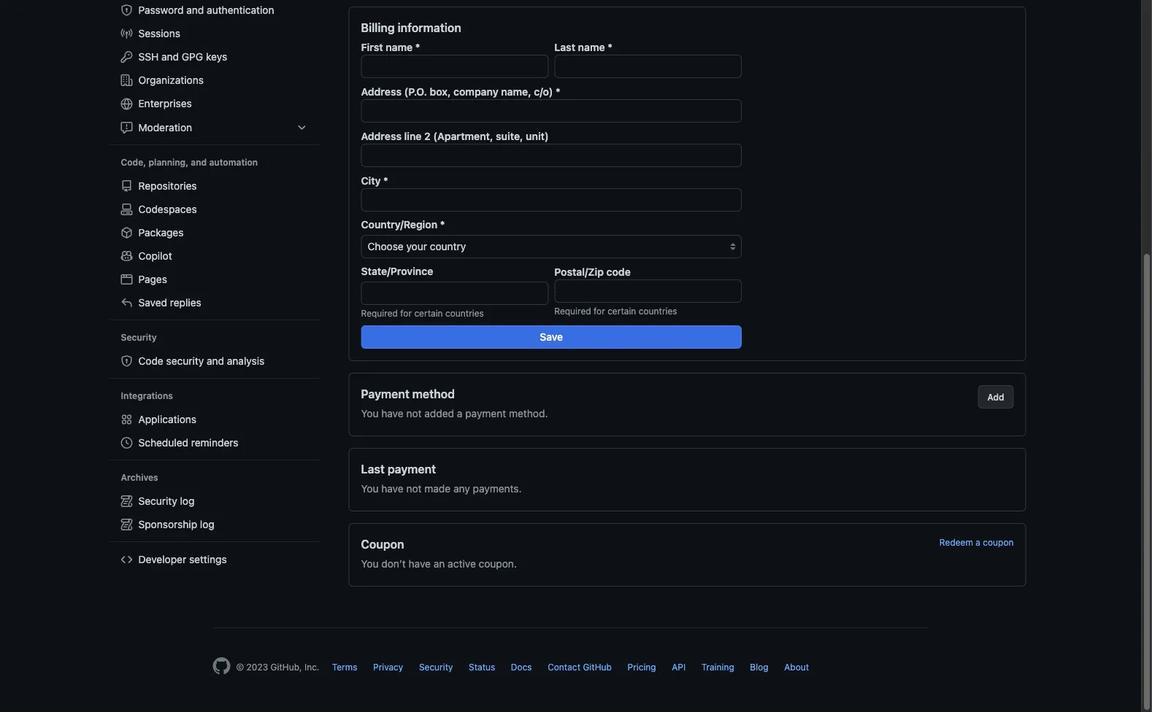 Task type: vqa. For each thing, say whether or not it's contained in the screenshot.
"to"
no



Task type: describe. For each thing, give the bounding box(es) containing it.
coupon you don't have an active coupon.
[[361, 538, 517, 570]]

inc.
[[304, 662, 319, 672]]

pages
[[138, 273, 167, 285]]

you for last payment
[[361, 483, 379, 495]]

not for payment
[[406, 483, 422, 495]]

sessions
[[138, 27, 180, 39]]

repo image
[[121, 180, 133, 192]]

State/Province text field
[[361, 282, 549, 305]]

privacy
[[373, 662, 403, 672]]

save
[[540, 331, 563, 343]]

security log link
[[115, 490, 314, 513]]

terms
[[332, 662, 357, 672]]

key image
[[121, 51, 133, 63]]

code
[[606, 266, 631, 278]]

and right ssh
[[161, 51, 179, 63]]

shield lock image
[[121, 4, 133, 16]]

code security and analysis link
[[115, 350, 314, 373]]

you inside coupon you don't have an active coupon.
[[361, 558, 379, 570]]

apps image
[[121, 414, 133, 426]]

(p.o.
[[404, 85, 427, 97]]

add
[[987, 392, 1004, 402]]

certain for state/province
[[414, 308, 443, 319]]

and up "sessions" "link"
[[186, 4, 204, 16]]

postal/zip code
[[554, 266, 631, 278]]

repositories link
[[115, 174, 314, 198]]

applications
[[138, 414, 196, 426]]

blog
[[750, 662, 769, 672]]

line
[[404, 130, 422, 142]]

suite,
[[496, 130, 523, 142]]

developer settings
[[138, 554, 227, 566]]

archives list
[[115, 490, 314, 537]]

pages link
[[115, 268, 314, 291]]

first
[[361, 41, 383, 53]]

© 2023 github, inc.
[[236, 662, 319, 672]]

name for last
[[578, 41, 605, 53]]

authentication
[[207, 4, 274, 16]]

(apartment,
[[433, 130, 493, 142]]

address for address line 2 (apartment, suite, unit)
[[361, 130, 402, 142]]

contact
[[548, 662, 581, 672]]

ssh and gpg keys
[[138, 51, 227, 63]]

packages
[[138, 227, 184, 239]]

gpg
[[182, 51, 203, 63]]

and up repositories link
[[191, 157, 207, 168]]

©
[[236, 662, 244, 672]]

redeem a coupon
[[940, 537, 1014, 548]]

scheduled reminders link
[[115, 431, 314, 455]]

password and authentication link
[[115, 0, 314, 22]]

payment inside payment method you have not added a payment method.
[[465, 407, 506, 419]]

log image for security
[[121, 496, 133, 507]]

password and authentication
[[138, 4, 274, 16]]

countries for state/province
[[445, 308, 484, 319]]

codespaces
[[138, 203, 197, 215]]

add button
[[978, 386, 1014, 409]]

first name *
[[361, 41, 420, 53]]

status link
[[469, 662, 495, 672]]

privacy link
[[373, 662, 403, 672]]

required for postal/zip code
[[554, 306, 591, 316]]

last name *
[[554, 41, 612, 53]]

code, planning, and automation list
[[115, 174, 314, 315]]

method
[[412, 387, 455, 401]]

keys
[[206, 51, 227, 63]]

address (p.o. box, company name, c/o) *
[[361, 85, 560, 97]]

contact github
[[548, 662, 612, 672]]

last for name
[[554, 41, 575, 53]]

sponsorship
[[138, 519, 197, 531]]

integrations list
[[115, 408, 314, 455]]

code security and analysis
[[138, 355, 265, 367]]

pricing
[[628, 662, 656, 672]]

company
[[453, 85, 498, 97]]

ssh and gpg keys link
[[115, 45, 314, 69]]

state/province
[[361, 265, 433, 277]]

password
[[138, 4, 184, 16]]

planning,
[[149, 157, 188, 168]]

postal/zip
[[554, 266, 604, 278]]

coupon.
[[479, 558, 517, 570]]

address line 2 (apartment, suite, unit)
[[361, 130, 549, 142]]

terms link
[[332, 662, 357, 672]]

added
[[424, 407, 454, 419]]

access list
[[115, 0, 314, 139]]

have for payment
[[381, 407, 404, 419]]

sponsorship log
[[138, 519, 215, 531]]

github
[[583, 662, 612, 672]]

pricing link
[[628, 662, 656, 672]]

sessions link
[[115, 22, 314, 45]]

homepage image
[[213, 658, 230, 675]]

repositories
[[138, 180, 197, 192]]

2
[[424, 130, 431, 142]]

active
[[448, 558, 476, 570]]

don't
[[381, 558, 406, 570]]

moderation button
[[115, 116, 314, 139]]

any
[[453, 483, 470, 495]]

have for coupon
[[409, 558, 431, 570]]

training link
[[701, 662, 734, 672]]



Task type: locate. For each thing, give the bounding box(es) containing it.
*
[[415, 41, 420, 53], [608, 41, 612, 53], [556, 85, 560, 97], [383, 175, 388, 187], [440, 219, 445, 231]]

a inside payment method you have not added a payment method.
[[457, 407, 463, 419]]

security for security log
[[138, 495, 177, 507]]

0 horizontal spatial required
[[361, 308, 398, 319]]

have inside coupon you don't have an active coupon.
[[409, 558, 431, 570]]

code
[[138, 355, 163, 367]]

not inside payment method you have not added a payment method.
[[406, 407, 422, 419]]

security link
[[419, 662, 453, 672]]

automation
[[209, 157, 258, 168]]

1 vertical spatial a
[[976, 537, 981, 548]]

browser image
[[121, 274, 133, 285]]

1 vertical spatial security
[[138, 495, 177, 507]]

0 vertical spatial have
[[381, 407, 404, 419]]

0 horizontal spatial certain
[[414, 308, 443, 319]]

log inside "sponsorship log" link
[[200, 519, 215, 531]]

log inside the security log link
[[180, 495, 195, 507]]

analysis
[[227, 355, 265, 367]]

address for address (p.o. box, company name, c/o) *
[[361, 85, 402, 97]]

you inside last payment you have not made any payments.
[[361, 483, 379, 495]]

information
[[398, 21, 461, 35]]

1 log image from the top
[[121, 496, 133, 507]]

certain down state/province text box
[[414, 308, 443, 319]]

a right added
[[457, 407, 463, 419]]

1 name from the left
[[386, 41, 413, 53]]

log down the security log link
[[200, 519, 215, 531]]

required for certain countries down postal/zip code text field
[[554, 306, 677, 316]]

not for method
[[406, 407, 422, 419]]

not left added
[[406, 407, 422, 419]]

countries for postal/zip code
[[639, 306, 677, 316]]

1 vertical spatial last
[[361, 463, 385, 476]]

have left an at the bottom left of the page
[[409, 558, 431, 570]]

not
[[406, 407, 422, 419], [406, 483, 422, 495]]

1 vertical spatial address
[[361, 130, 402, 142]]

an
[[434, 558, 445, 570]]

sponsorship log link
[[115, 513, 314, 537]]

copilot
[[138, 250, 172, 262]]

you up coupon
[[361, 483, 379, 495]]

required down state/province
[[361, 308, 398, 319]]

0 horizontal spatial log
[[180, 495, 195, 507]]

city *
[[361, 175, 388, 187]]

replies
[[170, 297, 201, 309]]

enterprises link
[[115, 92, 314, 116]]

0 horizontal spatial a
[[457, 407, 463, 419]]

None text field
[[554, 55, 742, 78], [361, 99, 742, 123], [361, 188, 742, 212], [554, 55, 742, 78], [361, 99, 742, 123], [361, 188, 742, 212]]

log image for sponsorship
[[121, 519, 133, 531]]

security
[[166, 355, 204, 367]]

1 horizontal spatial a
[[976, 537, 981, 548]]

broadcast image
[[121, 28, 133, 39]]

archives
[[121, 473, 158, 483]]

status
[[469, 662, 495, 672]]

countries down state/province text box
[[445, 308, 484, 319]]

required for state/province
[[361, 308, 398, 319]]

last inside last payment you have not made any payments.
[[361, 463, 385, 476]]

scheduled reminders
[[138, 437, 238, 449]]

1 vertical spatial log
[[200, 519, 215, 531]]

code image
[[121, 554, 133, 566]]

clock image
[[121, 437, 133, 449]]

city
[[361, 175, 381, 187]]

coupon
[[361, 538, 404, 552]]

1 vertical spatial not
[[406, 483, 422, 495]]

address left the (p.o.
[[361, 85, 402, 97]]

1 you from the top
[[361, 407, 379, 419]]

docs
[[511, 662, 532, 672]]

moderation
[[138, 122, 192, 134]]

you down coupon
[[361, 558, 379, 570]]

have
[[381, 407, 404, 419], [381, 483, 404, 495], [409, 558, 431, 570]]

payment
[[465, 407, 506, 419], [388, 463, 436, 476]]

2 vertical spatial have
[[409, 558, 431, 570]]

payment
[[361, 387, 409, 401]]

None text field
[[361, 55, 549, 78]]

reply image
[[121, 297, 133, 309]]

log up sponsorship log
[[180, 495, 195, 507]]

training
[[701, 662, 734, 672]]

0 vertical spatial not
[[406, 407, 422, 419]]

required for certain countries for state/province
[[361, 308, 484, 319]]

payment up made
[[388, 463, 436, 476]]

not inside last payment you have not made any payments.
[[406, 483, 422, 495]]

package image
[[121, 227, 133, 239]]

2023
[[247, 662, 268, 672]]

0 horizontal spatial countries
[[445, 308, 484, 319]]

about
[[784, 662, 809, 672]]

have left made
[[381, 483, 404, 495]]

billing information
[[361, 21, 461, 35]]

for down state/province
[[400, 308, 412, 319]]

reminders
[[191, 437, 238, 449]]

countries down postal/zip code text field
[[639, 306, 677, 316]]

1 vertical spatial you
[[361, 483, 379, 495]]

coupon
[[983, 537, 1014, 548]]

2 name from the left
[[578, 41, 605, 53]]

and left "analysis"
[[207, 355, 224, 367]]

2 address from the top
[[361, 130, 402, 142]]

1 vertical spatial log image
[[121, 519, 133, 531]]

log image
[[121, 496, 133, 507], [121, 519, 133, 531]]

1 horizontal spatial name
[[578, 41, 605, 53]]

1 vertical spatial have
[[381, 483, 404, 495]]

packages link
[[115, 221, 314, 245]]

payments.
[[473, 483, 522, 495]]

organization image
[[121, 74, 133, 86]]

last for payment
[[361, 463, 385, 476]]

certain
[[608, 306, 636, 316], [414, 308, 443, 319]]

security up sponsorship in the left bottom of the page
[[138, 495, 177, 507]]

0 vertical spatial payment
[[465, 407, 506, 419]]

docs link
[[511, 662, 532, 672]]

log
[[180, 495, 195, 507], [200, 519, 215, 531]]

you inside payment method you have not added a payment method.
[[361, 407, 379, 419]]

saved replies link
[[115, 291, 314, 315]]

1 horizontal spatial for
[[594, 306, 605, 316]]

payment left method.
[[465, 407, 506, 419]]

required up save
[[554, 306, 591, 316]]

github,
[[271, 662, 302, 672]]

log image up the code icon
[[121, 519, 133, 531]]

applications link
[[115, 408, 314, 431]]

name for first
[[386, 41, 413, 53]]

0 vertical spatial address
[[361, 85, 402, 97]]

1 horizontal spatial required
[[554, 306, 591, 316]]

redeem
[[940, 537, 973, 548]]

billing
[[361, 21, 395, 35]]

you
[[361, 407, 379, 419], [361, 483, 379, 495], [361, 558, 379, 570]]

for down postal/zip code
[[594, 306, 605, 316]]

organizations
[[138, 74, 204, 86]]

security left status
[[419, 662, 453, 672]]

1 horizontal spatial certain
[[608, 306, 636, 316]]

a left coupon
[[976, 537, 981, 548]]

not left made
[[406, 483, 422, 495]]

address left line
[[361, 130, 402, 142]]

for for postal/zip code
[[594, 306, 605, 316]]

shield lock image
[[121, 356, 133, 367]]

scheduled
[[138, 437, 188, 449]]

0 horizontal spatial for
[[400, 308, 412, 319]]

required
[[554, 306, 591, 316], [361, 308, 398, 319]]

have inside last payment you have not made any payments.
[[381, 483, 404, 495]]

you down payment
[[361, 407, 379, 419]]

2 log image from the top
[[121, 519, 133, 531]]

c/o)
[[534, 85, 553, 97]]

have down payment
[[381, 407, 404, 419]]

payment inside last payment you have not made any payments.
[[388, 463, 436, 476]]

code,
[[121, 157, 146, 168]]

redeem a coupon link
[[940, 536, 1014, 549]]

method.
[[509, 407, 548, 419]]

Address line 2 (Apartment, suite, unit) text field
[[361, 144, 742, 167]]

globe image
[[121, 98, 133, 110]]

security up code
[[121, 333, 157, 343]]

you for payment method
[[361, 407, 379, 419]]

0 horizontal spatial required for certain countries
[[361, 308, 484, 319]]

developer settings link
[[115, 548, 314, 572]]

required for certain countries for postal/zip code
[[554, 306, 677, 316]]

have for last
[[381, 483, 404, 495]]

blog link
[[750, 662, 769, 672]]

0 horizontal spatial last
[[361, 463, 385, 476]]

integrations
[[121, 391, 173, 401]]

copilot link
[[115, 245, 314, 268]]

0 horizontal spatial name
[[386, 41, 413, 53]]

2 vertical spatial you
[[361, 558, 379, 570]]

saved
[[138, 297, 167, 309]]

required for certain countries down state/province text box
[[361, 308, 484, 319]]

made
[[424, 483, 451, 495]]

country/region *
[[361, 219, 445, 231]]

0 horizontal spatial payment
[[388, 463, 436, 476]]

settings
[[189, 554, 227, 566]]

log for sponsorship log
[[200, 519, 215, 531]]

contact github link
[[548, 662, 612, 672]]

1 vertical spatial payment
[[388, 463, 436, 476]]

1 horizontal spatial required for certain countries
[[554, 306, 677, 316]]

0 vertical spatial log
[[180, 495, 195, 507]]

2 not from the top
[[406, 483, 422, 495]]

codespaces link
[[115, 198, 314, 221]]

a
[[457, 407, 463, 419], [976, 537, 981, 548]]

Postal/Zip code text field
[[554, 280, 742, 303]]

1 horizontal spatial log
[[200, 519, 215, 531]]

payment method you have not added a payment method.
[[361, 387, 548, 419]]

1 horizontal spatial countries
[[639, 306, 677, 316]]

have inside payment method you have not added a payment method.
[[381, 407, 404, 419]]

copilot image
[[121, 250, 133, 262]]

3 you from the top
[[361, 558, 379, 570]]

certain for postal/zip code
[[608, 306, 636, 316]]

certain down postal/zip code text field
[[608, 306, 636, 316]]

0 vertical spatial log image
[[121, 496, 133, 507]]

api
[[672, 662, 686, 672]]

security log
[[138, 495, 195, 507]]

2 vertical spatial security
[[419, 662, 453, 672]]

for for state/province
[[400, 308, 412, 319]]

country/region
[[361, 219, 437, 231]]

1 not from the top
[[406, 407, 422, 419]]

1 horizontal spatial payment
[[465, 407, 506, 419]]

security for security link
[[419, 662, 453, 672]]

codespaces image
[[121, 204, 133, 215]]

2 you from the top
[[361, 483, 379, 495]]

organizations link
[[115, 69, 314, 92]]

security inside archives list
[[138, 495, 177, 507]]

0 vertical spatial security
[[121, 333, 157, 343]]

developer
[[138, 554, 186, 566]]

save button
[[361, 326, 742, 349]]

0 vertical spatial last
[[554, 41, 575, 53]]

log image down archives
[[121, 496, 133, 507]]

log for security log
[[180, 495, 195, 507]]

1 horizontal spatial last
[[554, 41, 575, 53]]

1 address from the top
[[361, 85, 402, 97]]

0 vertical spatial a
[[457, 407, 463, 419]]

0 vertical spatial you
[[361, 407, 379, 419]]



